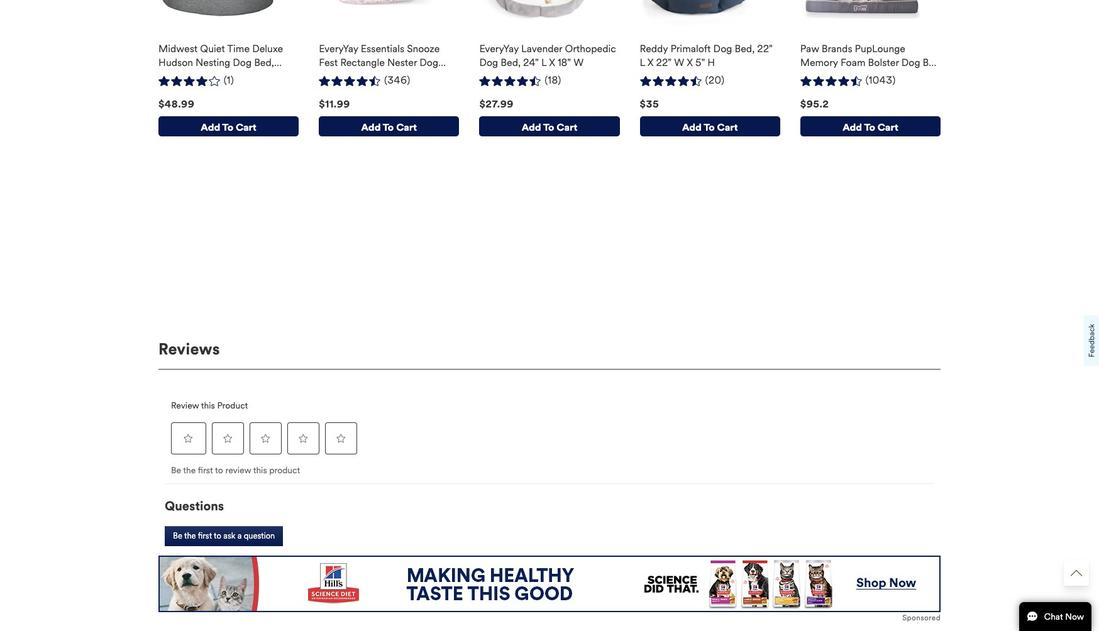 Task type: vqa. For each thing, say whether or not it's contained in the screenshot.
(2)
no



Task type: locate. For each thing, give the bounding box(es) containing it.
questions
[[165, 499, 224, 515]]

4 add to cart from the left
[[683, 122, 738, 134]]

add to cart for fifth add to cart 'button' from left
[[843, 122, 899, 134]]

2 add to cart from the left
[[361, 122, 417, 134]]

to left 'ask'
[[214, 532, 221, 542]]

cart for fourth add to cart 'button' from the left
[[718, 122, 738, 134]]

5 to from the left
[[865, 122, 876, 134]]

to inside button
[[214, 532, 221, 542]]

1 cart from the left
[[236, 122, 257, 134]]

first inside button
[[198, 532, 212, 542]]

add to cart for fourth add to cart 'button' from the left
[[683, 122, 738, 134]]

to for third add to cart 'button'
[[544, 122, 555, 134]]

to for review
[[215, 466, 223, 476]]

scroll to top image
[[1071, 568, 1083, 579]]

to
[[222, 122, 234, 134], [383, 122, 394, 134], [544, 122, 555, 134], [704, 122, 715, 134], [865, 122, 876, 134]]

sponsored link
[[159, 556, 941, 624]]

5 add to cart button from the left
[[801, 116, 941, 136]]

sponsored
[[903, 614, 941, 623]]

add to cart for third add to cart 'button'
[[522, 122, 578, 134]]

reviews
[[159, 340, 220, 359]]

add to cart for 1st add to cart 'button' from left
[[201, 122, 257, 134]]

2 cart from the left
[[396, 122, 417, 134]]

this right the 'review'
[[253, 466, 267, 476]]

first for review
[[198, 466, 213, 476]]

4 add to cart button from the left
[[640, 116, 781, 136]]

2 first from the top
[[198, 532, 212, 542]]

this
[[201, 401, 215, 412], [253, 466, 267, 476]]

be down the questions
[[173, 532, 182, 542]]

product
[[217, 401, 248, 412]]

rating is 0 (out of 5 stars). group
[[171, 420, 360, 458]]

cart
[[236, 122, 257, 134], [396, 122, 417, 134], [557, 122, 578, 134], [718, 122, 738, 134], [878, 122, 899, 134]]

0 vertical spatial first
[[198, 466, 213, 476]]

0 vertical spatial be
[[171, 466, 181, 476]]

5 cart from the left
[[878, 122, 899, 134]]

3 add from the left
[[522, 122, 541, 134]]

the up the questions
[[183, 466, 196, 476]]

this right review on the left
[[201, 401, 215, 412]]

1 vertical spatial this
[[253, 466, 267, 476]]

1 add to cart from the left
[[201, 122, 257, 134]]

question
[[244, 532, 275, 542]]

0 vertical spatial to
[[215, 466, 223, 476]]

first left 'ask'
[[198, 532, 212, 542]]

be up the questions
[[171, 466, 181, 476]]

cart for 1st add to cart 'button' from left
[[236, 122, 257, 134]]

1 vertical spatial be
[[173, 532, 182, 542]]

cart for third add to cart 'button'
[[557, 122, 578, 134]]

be the first to ask a question button
[[165, 527, 283, 547]]

be the first to review this product
[[171, 466, 300, 476]]

first
[[198, 466, 213, 476], [198, 532, 212, 542]]

add to cart
[[201, 122, 257, 134], [361, 122, 417, 134], [522, 122, 578, 134], [683, 122, 738, 134], [843, 122, 899, 134]]

5 add from the left
[[843, 122, 863, 134]]

first left the 'review'
[[198, 466, 213, 476]]

4 cart from the left
[[718, 122, 738, 134]]

review
[[225, 466, 251, 476]]

2 add from the left
[[361, 122, 381, 134]]

the down the questions
[[184, 532, 196, 542]]

3 to from the left
[[544, 122, 555, 134]]

3 cart from the left
[[557, 122, 578, 134]]

to
[[215, 466, 223, 476], [214, 532, 221, 542]]

be
[[171, 466, 181, 476], [173, 532, 182, 542]]

1 vertical spatial the
[[184, 532, 196, 542]]

1 vertical spatial to
[[214, 532, 221, 542]]

the
[[183, 466, 196, 476], [184, 532, 196, 542]]

5 add to cart from the left
[[843, 122, 899, 134]]

to for fifth add to cart 'button' from left
[[865, 122, 876, 134]]

4 to from the left
[[704, 122, 715, 134]]

review
[[171, 401, 199, 412]]

be inside be the first to ask a question button
[[173, 532, 182, 542]]

0 vertical spatial this
[[201, 401, 215, 412]]

add to cart button
[[159, 116, 299, 136], [319, 116, 460, 136], [480, 116, 620, 136], [640, 116, 781, 136], [801, 116, 941, 136]]

1 to from the left
[[222, 122, 234, 134]]

1 first from the top
[[198, 466, 213, 476]]

0 horizontal spatial this
[[201, 401, 215, 412]]

2 add to cart button from the left
[[319, 116, 460, 136]]

add
[[201, 122, 220, 134], [361, 122, 381, 134], [522, 122, 541, 134], [683, 122, 702, 134], [843, 122, 863, 134]]

1 add from the left
[[201, 122, 220, 134]]

2 to from the left
[[383, 122, 394, 134]]

to left the 'review'
[[215, 466, 223, 476]]

3 add to cart from the left
[[522, 122, 578, 134]]

4 add from the left
[[683, 122, 702, 134]]

styled arrow button link
[[1065, 561, 1090, 586]]

1 vertical spatial first
[[198, 532, 212, 542]]

0 vertical spatial the
[[183, 466, 196, 476]]

the inside button
[[184, 532, 196, 542]]

add for fifth add to cart 'button' from left
[[843, 122, 863, 134]]



Task type: describe. For each thing, give the bounding box(es) containing it.
1 horizontal spatial this
[[253, 466, 267, 476]]

cart for fifth add to cart 'button' from left
[[878, 122, 899, 134]]

the for be the first to ask a question
[[184, 532, 196, 542]]

1 add to cart button from the left
[[159, 116, 299, 136]]

product
[[269, 466, 300, 476]]

add for third add to cart 'button'
[[522, 122, 541, 134]]

ask
[[224, 532, 236, 542]]

to for ask
[[214, 532, 221, 542]]

be for be the first to review this product
[[171, 466, 181, 476]]

3 add to cart button from the left
[[480, 116, 620, 136]]

add for 1st add to cart 'button' from left
[[201, 122, 220, 134]]

add for fourth add to cart 'button' from the left
[[683, 122, 702, 134]]

add for 4th add to cart 'button' from right
[[361, 122, 381, 134]]

cart for 4th add to cart 'button' from right
[[396, 122, 417, 134]]

be for be the first to ask a question
[[173, 532, 182, 542]]

add to cart for 4th add to cart 'button' from right
[[361, 122, 417, 134]]

to for fourth add to cart 'button' from the left
[[704, 122, 715, 134]]

to for 1st add to cart 'button' from left
[[222, 122, 234, 134]]

a
[[238, 532, 242, 542]]

review this product
[[171, 401, 248, 412]]

first for ask
[[198, 532, 212, 542]]

the for be the first to review this product
[[183, 466, 196, 476]]

be the first to ask a question
[[173, 532, 275, 542]]

to for 4th add to cart 'button' from right
[[383, 122, 394, 134]]



